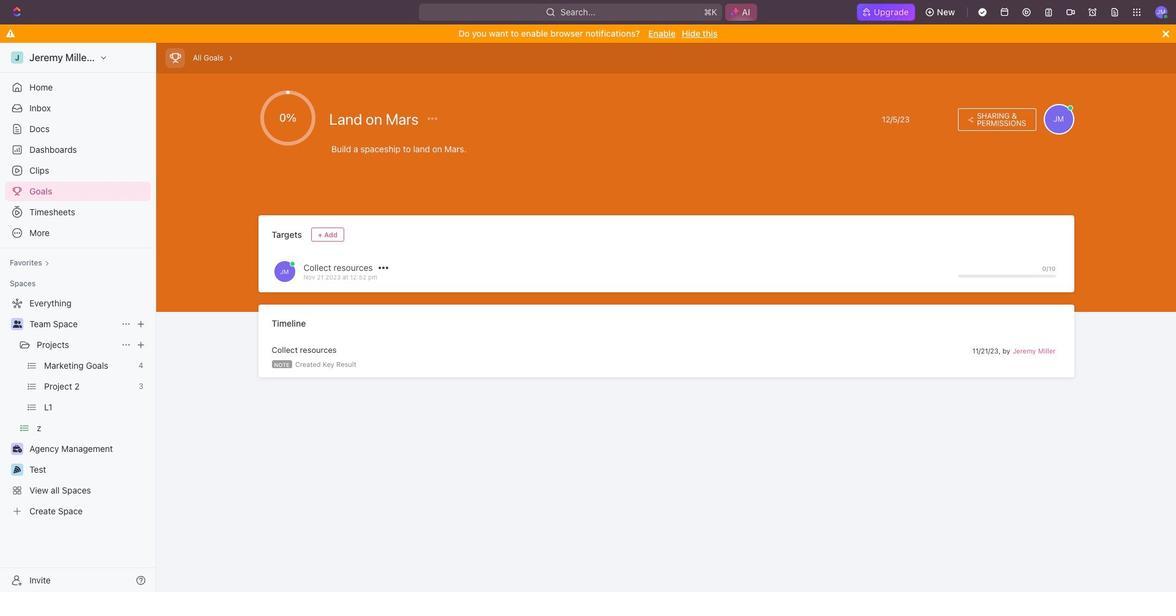 Task type: vqa. For each thing, say whether or not it's contained in the screenshot.
bottommost Rockstar
no



Task type: locate. For each thing, give the bounding box(es) containing it.
user group image
[[13, 321, 22, 328]]

tree inside sidebar navigation
[[5, 294, 151, 522]]

sidebar navigation
[[0, 43, 159, 593]]

jeremy miller's workspace, , element
[[11, 51, 23, 64]]

business time image
[[13, 446, 22, 453]]

tree
[[5, 294, 151, 522]]

pizza slice image
[[13, 467, 21, 474]]



